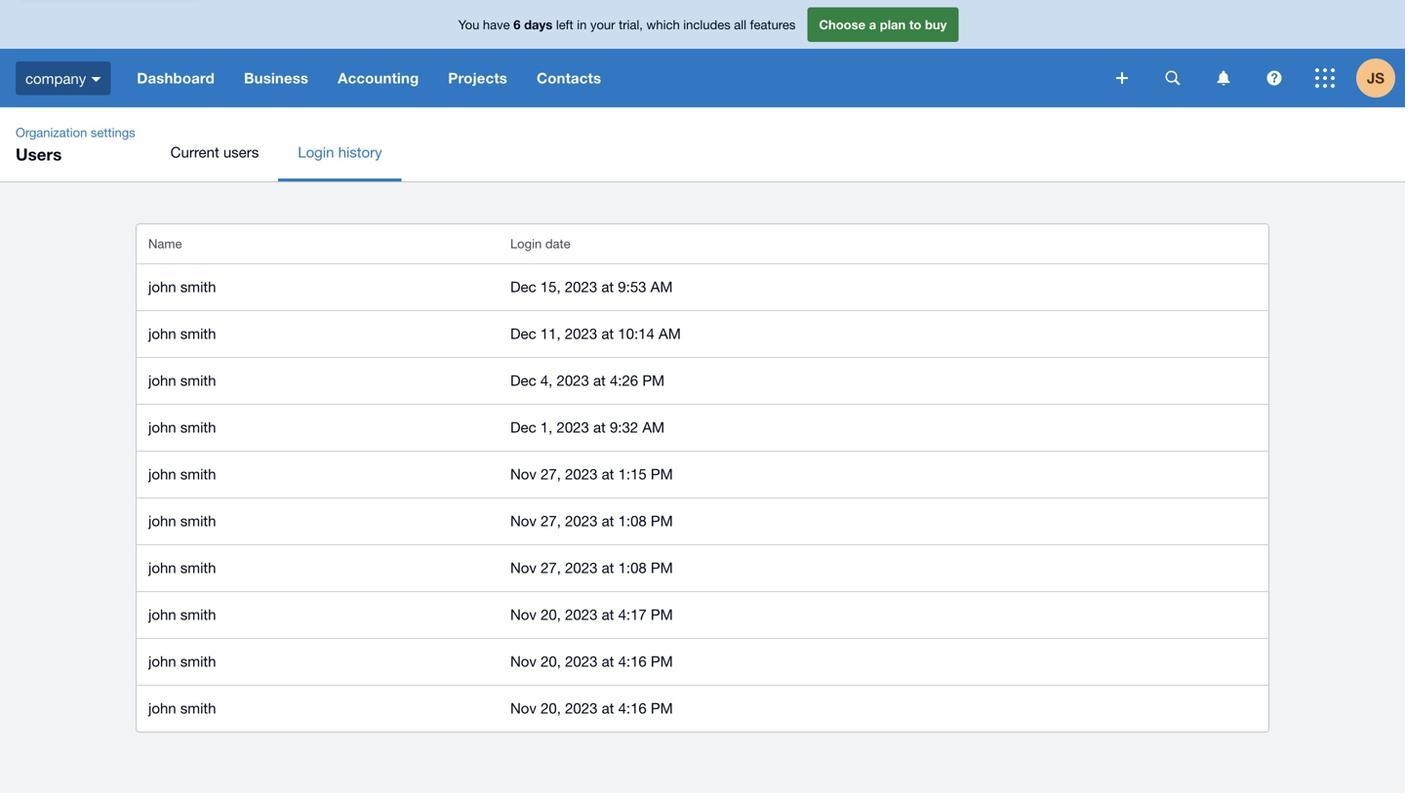 Task type: describe. For each thing, give the bounding box(es) containing it.
choose a plan to buy
[[819, 17, 947, 32]]

organization settings users
[[16, 125, 135, 164]]

accounting button
[[323, 49, 434, 107]]

7 john from the top
[[148, 559, 176, 576]]

10:14
[[618, 325, 655, 342]]

js
[[1367, 69, 1385, 87]]

am for 9:32 am
[[642, 419, 665, 436]]

2 nov 20, 2023 at 4:16 pm from the top
[[510, 700, 673, 717]]

1 nov from the top
[[510, 465, 537, 483]]

3 20, from the top
[[541, 700, 561, 717]]

2 20, from the top
[[541, 653, 561, 670]]

in
[[577, 17, 587, 32]]

trial,
[[619, 17, 643, 32]]

9:32
[[610, 419, 638, 436]]

3 nov from the top
[[510, 559, 537, 576]]

2 nov from the top
[[510, 512, 537, 529]]

history
[[338, 143, 382, 161]]

4:26
[[610, 372, 638, 389]]

current
[[170, 143, 219, 161]]

all
[[734, 17, 747, 32]]

menu containing current users
[[151, 123, 1405, 181]]

have
[[483, 17, 510, 32]]

login history link
[[278, 123, 402, 181]]

9:53
[[618, 278, 646, 295]]

login history
[[298, 143, 382, 161]]

7 john smith from the top
[[148, 559, 216, 576]]

dec 15, 2023 at 9:53 am
[[510, 278, 673, 295]]

1 horizontal spatial svg image
[[1267, 71, 1282, 85]]

login for login date
[[510, 236, 542, 251]]

1 nov 20, 2023 at 4:16 pm from the top
[[510, 653, 673, 670]]

you have 6 days left in your trial, which includes all features
[[458, 17, 796, 32]]

contacts
[[537, 69, 601, 87]]

to
[[909, 17, 921, 32]]

1 john from the top
[[148, 278, 176, 295]]

nov 27, 2023 at 1:15 pm
[[510, 465, 673, 483]]

0 horizontal spatial svg image
[[1116, 72, 1128, 84]]

6 john from the top
[[148, 512, 176, 529]]

9 smith from the top
[[180, 653, 216, 670]]

am for 10:14 am
[[659, 325, 681, 342]]

left
[[556, 17, 573, 32]]

dec for dec 11, 2023
[[510, 325, 536, 342]]

organization settings link
[[8, 123, 143, 142]]

includes
[[683, 17, 731, 32]]

2 4:16 from the top
[[618, 700, 647, 717]]

10 smith from the top
[[180, 700, 216, 717]]

1:15
[[618, 465, 647, 483]]

6
[[513, 17, 521, 32]]

name
[[148, 236, 182, 251]]

3 john smith from the top
[[148, 372, 216, 389]]

dashboard
[[137, 69, 215, 87]]

1 27, from the top
[[541, 465, 561, 483]]

4 john from the top
[[148, 419, 176, 436]]

dec 4, 2023 at 4:26 pm
[[510, 372, 665, 389]]

10 john from the top
[[148, 700, 176, 717]]

business button
[[229, 49, 323, 107]]

6 nov from the top
[[510, 700, 537, 717]]

users
[[16, 144, 62, 164]]

7 smith from the top
[[180, 559, 216, 576]]

you
[[458, 17, 479, 32]]

1 1:08 from the top
[[618, 512, 647, 529]]

5 john smith from the top
[[148, 465, 216, 483]]

4,
[[540, 372, 553, 389]]

days
[[524, 17, 552, 32]]

9 john from the top
[[148, 653, 176, 670]]

banner containing dashboard
[[0, 0, 1405, 107]]

svg image inside the company "popup button"
[[91, 77, 101, 82]]

11,
[[540, 325, 561, 342]]

company button
[[0, 49, 122, 107]]

features
[[750, 17, 796, 32]]

settings
[[91, 125, 135, 140]]

organization
[[16, 125, 87, 140]]

2 smith from the top
[[180, 325, 216, 342]]

contacts button
[[522, 49, 616, 107]]

dec for dec 15, 2023
[[510, 278, 536, 295]]

date
[[545, 236, 570, 251]]

company
[[25, 70, 86, 87]]

10 john smith from the top
[[148, 700, 216, 717]]

6 john smith from the top
[[148, 512, 216, 529]]



Task type: vqa. For each thing, say whether or not it's contained in the screenshot.
CSV
no



Task type: locate. For each thing, give the bounding box(es) containing it.
4 john smith from the top
[[148, 419, 216, 436]]

0 vertical spatial 20,
[[541, 606, 561, 623]]

smith
[[180, 278, 216, 295], [180, 325, 216, 342], [180, 372, 216, 389], [180, 419, 216, 436], [180, 465, 216, 483], [180, 512, 216, 529], [180, 559, 216, 576], [180, 606, 216, 623], [180, 653, 216, 670], [180, 700, 216, 717]]

2 vertical spatial 20,
[[541, 700, 561, 717]]

4 smith from the top
[[180, 419, 216, 436]]

menu
[[151, 123, 1405, 181]]

login for login history
[[298, 143, 334, 161]]

6 smith from the top
[[180, 512, 216, 529]]

nov 20, 2023 at 4:17 pm
[[510, 606, 673, 623]]

login left date
[[510, 236, 542, 251]]

5 john from the top
[[148, 465, 176, 483]]

your
[[590, 17, 615, 32]]

dec 1, 2023 at 9:32 am
[[510, 419, 665, 436]]

8 john from the top
[[148, 606, 176, 623]]

2 vertical spatial 27,
[[541, 559, 561, 576]]

4 dec from the top
[[510, 419, 536, 436]]

am right 9:32
[[642, 419, 665, 436]]

4:17
[[618, 606, 647, 623]]

2 27, from the top
[[541, 512, 561, 529]]

1 vertical spatial 1:08
[[618, 559, 647, 576]]

pm
[[642, 372, 665, 389], [651, 465, 673, 483], [651, 512, 673, 529], [651, 559, 673, 576], [651, 606, 673, 623], [651, 653, 673, 670], [651, 700, 673, 717]]

1,
[[540, 419, 553, 436]]

dec left 11,
[[510, 325, 536, 342]]

1 20, from the top
[[541, 606, 561, 623]]

projects button
[[434, 49, 522, 107]]

1 dec from the top
[[510, 278, 536, 295]]

20,
[[541, 606, 561, 623], [541, 653, 561, 670], [541, 700, 561, 717]]

0 vertical spatial nov 27, 2023 at 1:08 pm
[[510, 512, 673, 529]]

1 vertical spatial am
[[659, 325, 681, 342]]

banner
[[0, 0, 1405, 107]]

buy
[[925, 17, 947, 32]]

svg image
[[1267, 71, 1282, 85], [1116, 72, 1128, 84]]

27,
[[541, 465, 561, 483], [541, 512, 561, 529], [541, 559, 561, 576]]

0 vertical spatial nov 20, 2023 at 4:16 pm
[[510, 653, 673, 670]]

nov 27, 2023 at 1:08 pm
[[510, 512, 673, 529], [510, 559, 673, 576]]

3 smith from the top
[[180, 372, 216, 389]]

1 vertical spatial 20,
[[541, 653, 561, 670]]

at
[[601, 278, 614, 295], [601, 325, 614, 342], [593, 372, 606, 389], [593, 419, 606, 436], [602, 465, 614, 483], [602, 512, 614, 529], [602, 559, 614, 576], [602, 606, 614, 623], [602, 653, 614, 670], [602, 700, 614, 717]]

27, up nov 20, 2023 at 4:17 pm
[[541, 559, 561, 576]]

1 vertical spatial 27,
[[541, 512, 561, 529]]

nov
[[510, 465, 537, 483], [510, 512, 537, 529], [510, 559, 537, 576], [510, 606, 537, 623], [510, 653, 537, 670], [510, 700, 537, 717]]

login left history
[[298, 143, 334, 161]]

1 vertical spatial 4:16
[[618, 700, 647, 717]]

0 vertical spatial login
[[298, 143, 334, 161]]

1:08 down 1:15
[[618, 512, 647, 529]]

15,
[[540, 278, 561, 295]]

dec 11, 2023 at 10:14 am
[[510, 325, 681, 342]]

1 vertical spatial nov 20, 2023 at 4:16 pm
[[510, 700, 673, 717]]

users
[[223, 143, 259, 161]]

current users
[[170, 143, 259, 161]]

business
[[244, 69, 308, 87]]

1 nov 27, 2023 at 1:08 pm from the top
[[510, 512, 673, 529]]

1:08
[[618, 512, 647, 529], [618, 559, 647, 576]]

dec left 1,
[[510, 419, 536, 436]]

2 1:08 from the top
[[618, 559, 647, 576]]

4:16
[[618, 653, 647, 670], [618, 700, 647, 717]]

choose
[[819, 17, 866, 32]]

3 dec from the top
[[510, 372, 536, 389]]

2 dec from the top
[[510, 325, 536, 342]]

0 vertical spatial 1:08
[[618, 512, 647, 529]]

dec
[[510, 278, 536, 295], [510, 325, 536, 342], [510, 372, 536, 389], [510, 419, 536, 436]]

dec left 4,
[[510, 372, 536, 389]]

2023
[[565, 278, 597, 295], [565, 325, 597, 342], [557, 372, 589, 389], [557, 419, 589, 436], [565, 465, 598, 483], [565, 512, 598, 529], [565, 559, 598, 576], [565, 606, 598, 623], [565, 653, 598, 670], [565, 700, 598, 717]]

nov 27, 2023 at 1:08 pm down nov 27, 2023 at 1:15 pm
[[510, 512, 673, 529]]

0 horizontal spatial login
[[298, 143, 334, 161]]

svg image
[[1315, 68, 1335, 88], [1166, 71, 1180, 85], [1217, 71, 1230, 85], [91, 77, 101, 82]]

1 4:16 from the top
[[618, 653, 647, 670]]

1:08 up 4:17
[[618, 559, 647, 576]]

2 john from the top
[[148, 325, 176, 342]]

am right 9:53
[[651, 278, 673, 295]]

dec left 15,
[[510, 278, 536, 295]]

0 vertical spatial am
[[651, 278, 673, 295]]

9 john smith from the top
[[148, 653, 216, 670]]

login history element
[[137, 224, 1268, 732]]

dashboard link
[[122, 49, 229, 107]]

js button
[[1356, 49, 1405, 107]]

john
[[148, 278, 176, 295], [148, 325, 176, 342], [148, 372, 176, 389], [148, 419, 176, 436], [148, 465, 176, 483], [148, 512, 176, 529], [148, 559, 176, 576], [148, 606, 176, 623], [148, 653, 176, 670], [148, 700, 176, 717]]

5 nov from the top
[[510, 653, 537, 670]]

27, down nov 27, 2023 at 1:15 pm
[[541, 512, 561, 529]]

which
[[646, 17, 680, 32]]

john smith
[[148, 278, 216, 295], [148, 325, 216, 342], [148, 372, 216, 389], [148, 419, 216, 436], [148, 465, 216, 483], [148, 512, 216, 529], [148, 559, 216, 576], [148, 606, 216, 623], [148, 653, 216, 670], [148, 700, 216, 717]]

a
[[869, 17, 876, 32]]

3 27, from the top
[[541, 559, 561, 576]]

dec for dec 4, 2023
[[510, 372, 536, 389]]

0 vertical spatial 27,
[[541, 465, 561, 483]]

1 vertical spatial nov 27, 2023 at 1:08 pm
[[510, 559, 673, 576]]

accounting
[[338, 69, 419, 87]]

1 horizontal spatial login
[[510, 236, 542, 251]]

nov 27, 2023 at 1:08 pm up nov 20, 2023 at 4:17 pm
[[510, 559, 673, 576]]

am
[[651, 278, 673, 295], [659, 325, 681, 342], [642, 419, 665, 436]]

1 smith from the top
[[180, 278, 216, 295]]

login
[[298, 143, 334, 161], [510, 236, 542, 251]]

27, down 1,
[[541, 465, 561, 483]]

login date
[[510, 236, 570, 251]]

login inside "element"
[[510, 236, 542, 251]]

1 vertical spatial login
[[510, 236, 542, 251]]

5 smith from the top
[[180, 465, 216, 483]]

2 vertical spatial am
[[642, 419, 665, 436]]

current users link
[[151, 123, 278, 181]]

am right 10:14
[[659, 325, 681, 342]]

8 john smith from the top
[[148, 606, 216, 623]]

am for 9:53 am
[[651, 278, 673, 295]]

0 vertical spatial 4:16
[[618, 653, 647, 670]]

2 nov 27, 2023 at 1:08 pm from the top
[[510, 559, 673, 576]]

3 john from the top
[[148, 372, 176, 389]]

4 nov from the top
[[510, 606, 537, 623]]

dec for dec 1, 2023
[[510, 419, 536, 436]]

8 smith from the top
[[180, 606, 216, 623]]

2 john smith from the top
[[148, 325, 216, 342]]

plan
[[880, 17, 906, 32]]

projects
[[448, 69, 507, 87]]

1 john smith from the top
[[148, 278, 216, 295]]

nov 20, 2023 at 4:16 pm
[[510, 653, 673, 670], [510, 700, 673, 717]]



